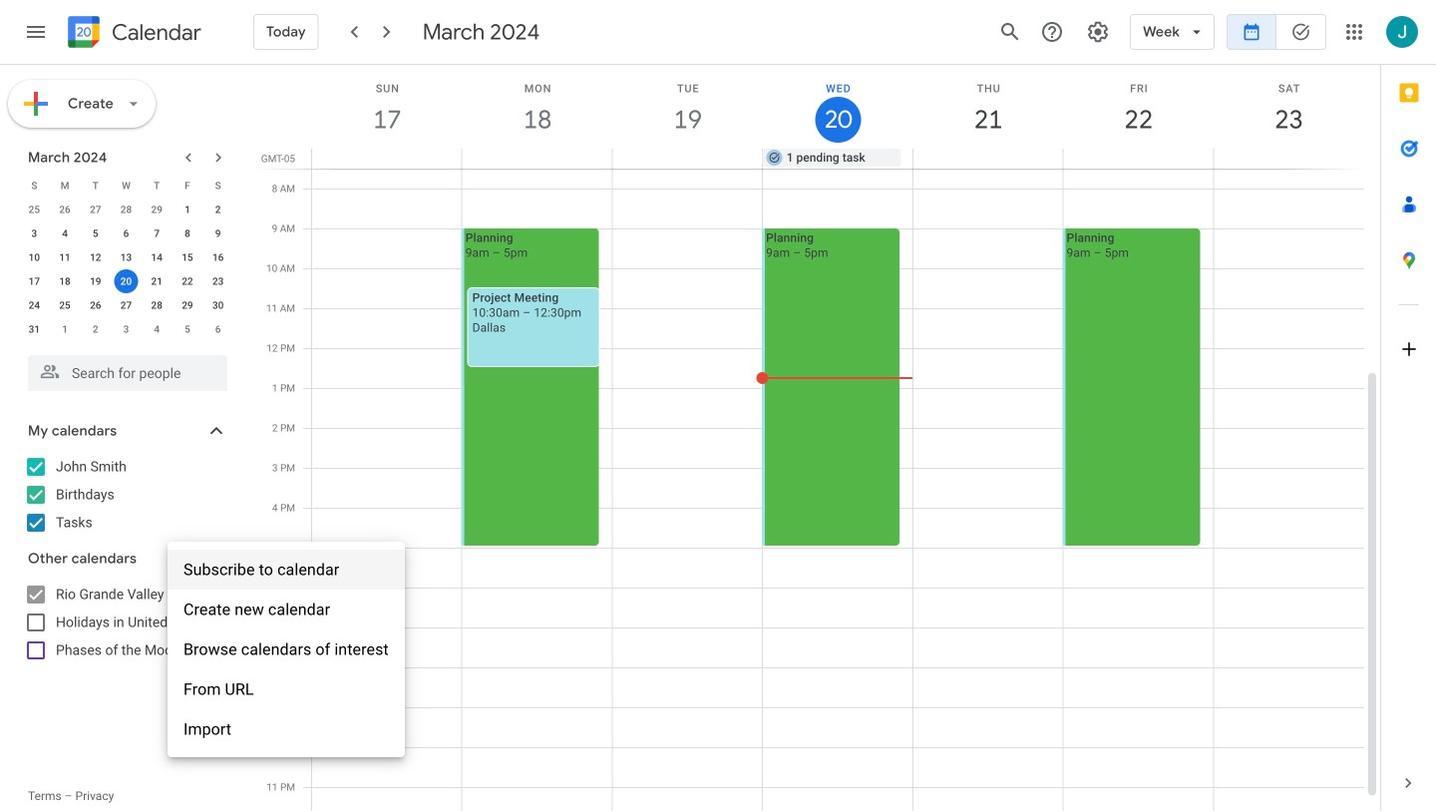 Task type: describe. For each thing, give the bounding box(es) containing it.
24 element
[[22, 293, 46, 317]]

28 element
[[145, 293, 169, 317]]

february 27 element
[[84, 198, 108, 222]]

heading inside calendar element
[[108, 20, 201, 44]]

april 5 element
[[176, 317, 199, 341]]

march 2024 grid
[[19, 174, 233, 341]]

april 4 element
[[145, 317, 169, 341]]

2 element
[[206, 198, 230, 222]]

february 25 element
[[22, 198, 46, 222]]

31 element
[[22, 317, 46, 341]]

add other calendars image
[[174, 548, 194, 568]]

11 element
[[53, 245, 77, 269]]

12 element
[[84, 245, 108, 269]]

27 element
[[114, 293, 138, 317]]

17 element
[[22, 269, 46, 293]]

30 element
[[206, 293, 230, 317]]

february 29 element
[[145, 198, 169, 222]]

10 element
[[22, 245, 46, 269]]

7 element
[[145, 222, 169, 245]]

april 2 element
[[84, 317, 108, 341]]

february 26 element
[[53, 198, 77, 222]]

april 1 element
[[53, 317, 77, 341]]

april 6 element
[[206, 317, 230, 341]]



Task type: vqa. For each thing, say whether or not it's contained in the screenshot.
March 2024 grid
yes



Task type: locate. For each thing, give the bounding box(es) containing it.
heading
[[108, 20, 201, 44]]

15 element
[[176, 245, 199, 269]]

5 element
[[84, 222, 108, 245]]

settings menu image
[[1087, 20, 1111, 44]]

1 element
[[176, 198, 199, 222]]

4 element
[[53, 222, 77, 245]]

19 element
[[84, 269, 108, 293]]

row group
[[19, 198, 233, 341]]

25 element
[[53, 293, 77, 317]]

13 element
[[114, 245, 138, 269]]

other calendars list
[[4, 579, 247, 667]]

february 28 element
[[114, 198, 138, 222]]

8 element
[[176, 222, 199, 245]]

14 element
[[145, 245, 169, 269]]

calendar element
[[64, 12, 201, 56]]

18 element
[[53, 269, 77, 293]]

3 element
[[22, 222, 46, 245]]

29 element
[[176, 293, 199, 317]]

16 element
[[206, 245, 230, 269]]

main drawer image
[[24, 20, 48, 44]]

None search field
[[0, 347, 247, 391]]

9 element
[[206, 222, 230, 245]]

21 element
[[145, 269, 169, 293]]

add calendars. menu
[[168, 542, 405, 757]]

22 element
[[176, 269, 199, 293]]

grid
[[255, 65, 1381, 811]]

my calendars list
[[4, 451, 247, 539]]

april 3 element
[[114, 317, 138, 341]]

Search for people text field
[[40, 355, 216, 391]]

26 element
[[84, 293, 108, 317]]

cell
[[312, 149, 463, 169], [463, 149, 613, 169], [613, 149, 763, 169], [913, 149, 1064, 169], [1064, 149, 1214, 169], [1214, 149, 1364, 169], [111, 269, 142, 293]]

20, today element
[[114, 269, 138, 293]]

row
[[303, 149, 1381, 169], [19, 174, 233, 198], [19, 198, 233, 222], [19, 222, 233, 245], [19, 245, 233, 269], [19, 269, 233, 293], [19, 293, 233, 317], [19, 317, 233, 341]]

6 element
[[114, 222, 138, 245]]

23 element
[[206, 269, 230, 293]]

tab list
[[1382, 65, 1437, 755]]

cell inside march 2024 grid
[[111, 269, 142, 293]]



